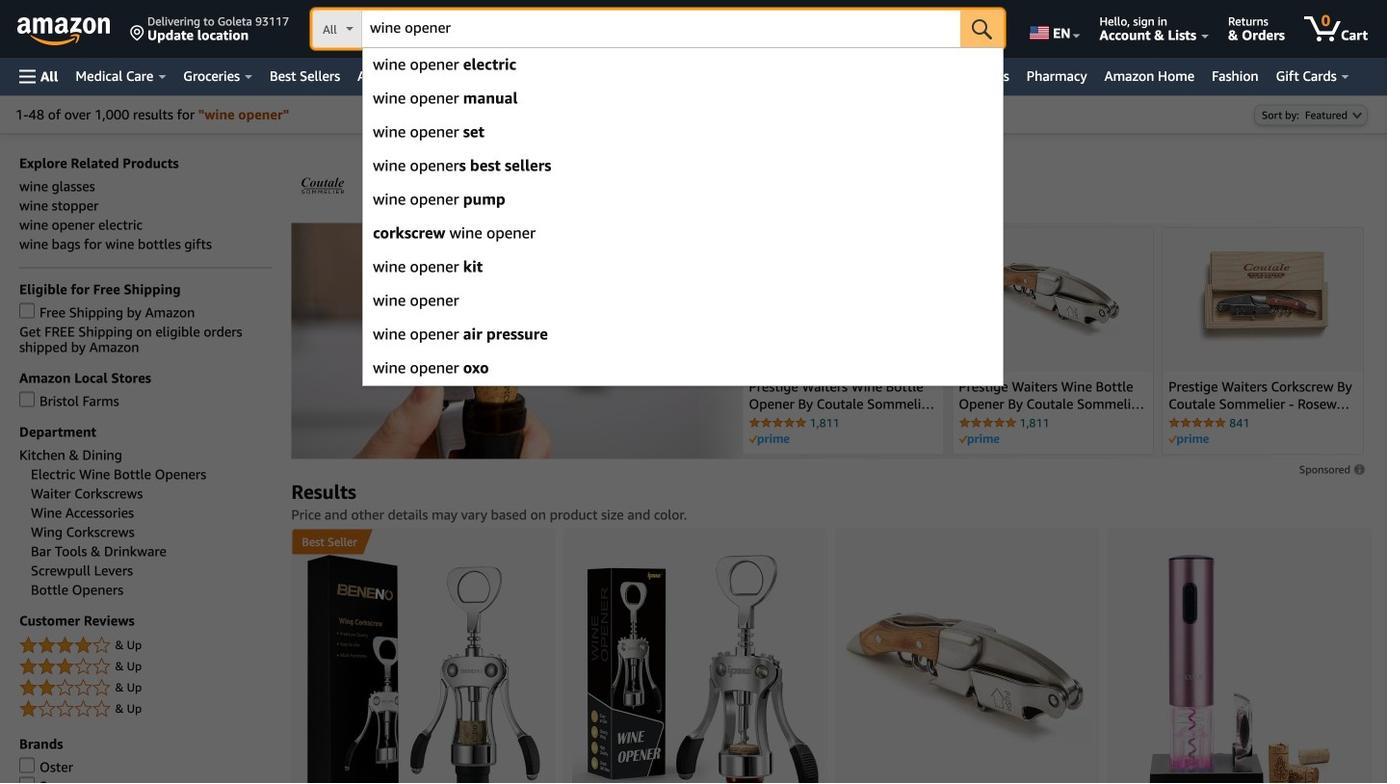 Task type: vqa. For each thing, say whether or not it's contained in the screenshot.
Subtotal $ 7,227 71
no



Task type: describe. For each thing, give the bounding box(es) containing it.
2 eligible for prime. image from the left
[[959, 434, 999, 445]]

amazon image
[[17, 17, 111, 46]]

sponsored ad - prestige waiters wine bottle opener by coutale sommelier - naturalwood - french patented spring-loaded doub... image
[[844, 612, 1091, 743]]

4 stars & up element
[[19, 634, 272, 657]]

navigation navigation
[[0, 0, 1387, 386]]

sponsored ad - wine opener, zinc alloy premium wing corkscrew wine bottle opener with multifunctional bottles opener, upgrade image
[[307, 554, 540, 783]]

1 star & up element
[[19, 698, 272, 721]]



Task type: locate. For each thing, give the bounding box(es) containing it.
None submit
[[961, 10, 1004, 48]]

checkbox image
[[19, 758, 35, 773]]

sponsored ad - ipow wine opener, zinc alloy wine bottle opener, wing corkscrew heavy duty, manual multifunctional cork scr... image
[[572, 555, 819, 783]]

Search Amazon text field
[[362, 11, 961, 47]]

1 eligible for prime. image from the left
[[749, 434, 789, 445]]

eligible for prime. image
[[1169, 434, 1209, 445]]

2 vertical spatial checkbox image
[[19, 777, 35, 783]]

none search field inside navigation navigation
[[312, 10, 1004, 50]]

3 stars & up element
[[19, 655, 272, 679]]

1 checkbox image from the top
[[19, 303, 35, 318]]

2 checkbox image from the top
[[19, 392, 35, 407]]

3 checkbox image from the top
[[19, 777, 35, 783]]

sponsored ad - secura electric wine opener, automatic electric wine bottle corkscrew opener with foil cutter, rechargeable... image
[[1149, 554, 1330, 783]]

1 vertical spatial checkbox image
[[19, 392, 35, 407]]

dropdown image
[[1352, 111, 1362, 119]]

None search field
[[312, 10, 1004, 50]]

2 stars & up element
[[19, 677, 272, 700]]

0 horizontal spatial eligible for prime. image
[[749, 434, 789, 445]]

none submit inside search field
[[961, 10, 1004, 48]]

group
[[292, 529, 363, 554]]

1 horizontal spatial eligible for prime. image
[[959, 434, 999, 445]]

eligible for prime. image
[[749, 434, 789, 445], [959, 434, 999, 445]]

checkbox image
[[19, 303, 35, 318], [19, 392, 35, 407], [19, 777, 35, 783]]

0 vertical spatial checkbox image
[[19, 303, 35, 318]]



